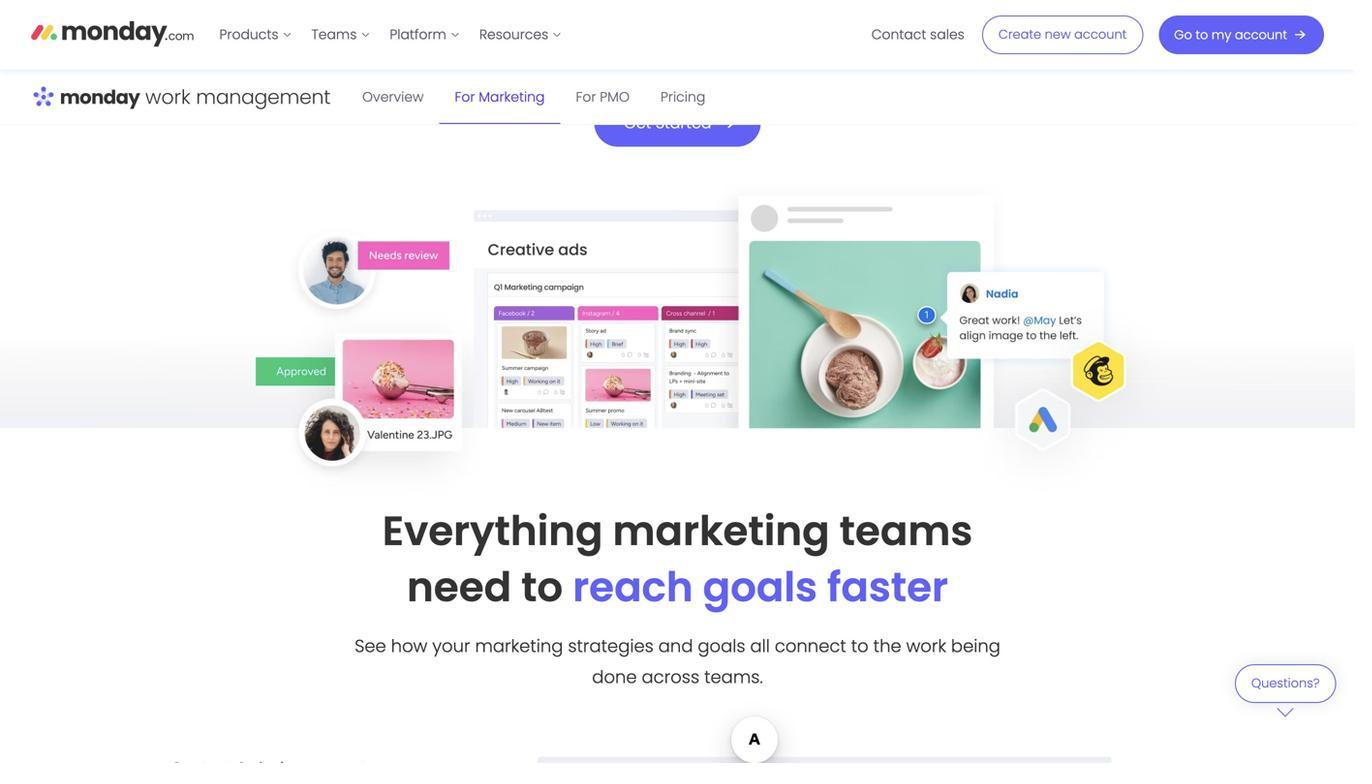 Task type: describe. For each thing, give the bounding box(es) containing it.
management
[[788, 23, 882, 42]]

to inside see how your marketing strategies and goals all connect to the work being done across teams.
[[851, 634, 869, 659]]

see how your marketing strategies and goals all connect to the work being done across teams.
[[355, 634, 1001, 690]]

need
[[407, 559, 512, 615]]

1 horizontal spatial account
[[1235, 26, 1287, 44]]

done
[[592, 665, 637, 690]]

new
[[1045, 26, 1071, 43]]

main element
[[210, 0, 1324, 70]]

requests
[[626, 23, 685, 42]]

for for for pmo
[[576, 88, 596, 107]]

content & creative requests
[[496, 23, 685, 42]]

create your own button
[[909, 14, 1073, 51]]

create for create new account
[[999, 26, 1042, 43]]

faster
[[827, 559, 948, 615]]

0 horizontal spatial account
[[1075, 26, 1127, 43]]

go to my account
[[1174, 26, 1287, 44]]

platform link
[[380, 19, 470, 50]]

your inside button
[[996, 23, 1026, 42]]

0 vertical spatial goals
[[703, 559, 818, 615]]

list containing products
[[210, 0, 572, 70]]

event management
[[749, 23, 882, 42]]

pricing link
[[645, 71, 721, 124]]

and
[[659, 634, 693, 659]]

content
[[496, 23, 551, 42]]

resources
[[479, 25, 549, 44]]

connect
[[775, 634, 847, 659]]

strategy
[[377, 23, 433, 42]]

marketing strategy button
[[270, 14, 448, 51]]

get started button
[[594, 99, 761, 147]]

contact sales button
[[862, 19, 974, 50]]

for pmo link
[[560, 71, 645, 124]]

creative
[[568, 23, 623, 42]]

event management button
[[712, 14, 898, 51]]

work
[[906, 634, 946, 659]]

teams link
[[302, 19, 380, 50]]

being
[[951, 634, 1001, 659]]

for marketing
[[455, 88, 545, 107]]

marketing inside everything marketing teams need to
[[613, 503, 830, 559]]

questions? button
[[1235, 665, 1336, 717]]

for marketing link
[[439, 71, 560, 124]]

overview
[[362, 88, 424, 107]]

go
[[1174, 26, 1192, 44]]

campaign tracking image
[[476, 728, 1158, 763]]

strategies
[[568, 634, 654, 659]]

everything
[[382, 503, 603, 559]]

create for create your own
[[946, 23, 993, 42]]

platform
[[390, 25, 446, 44]]



Task type: vqa. For each thing, say whether or not it's contained in the screenshot.
work,
no



Task type: locate. For each thing, give the bounding box(es) containing it.
0 horizontal spatial to
[[521, 559, 563, 615]]

2 vertical spatial to
[[851, 634, 869, 659]]

0 vertical spatial marketing
[[613, 503, 830, 559]]

own
[[1030, 23, 1058, 42]]

contact
[[872, 25, 926, 44]]

your right how
[[432, 634, 470, 659]]

to inside everything marketing teams need to
[[521, 559, 563, 615]]

marketing
[[613, 503, 830, 559], [475, 634, 563, 659]]

1 horizontal spatial marketing
[[613, 503, 830, 559]]

to right go
[[1196, 26, 1208, 44]]

go to my account button
[[1159, 16, 1324, 54]]

1 vertical spatial goals
[[698, 634, 746, 659]]

for pmo
[[576, 88, 630, 107]]

create inside 'main' element
[[999, 26, 1042, 43]]

account
[[1075, 26, 1127, 43], [1235, 26, 1287, 44]]

goals up all
[[703, 559, 818, 615]]

account right "new"
[[1075, 26, 1127, 43]]

resources link
[[470, 19, 572, 50]]

monday.com work management image
[[31, 71, 331, 125]]

list
[[210, 0, 572, 70]]

monday.com logo image
[[31, 13, 194, 53]]

marketing inside button
[[307, 23, 373, 42]]

pmo
[[600, 88, 630, 107]]

goals up teams.
[[698, 634, 746, 659]]

0 horizontal spatial your
[[432, 634, 470, 659]]

1 vertical spatial your
[[432, 634, 470, 659]]

reach
[[573, 559, 693, 615]]

questions?
[[1251, 675, 1320, 692]]

products
[[219, 25, 278, 44]]

0 horizontal spatial create
[[946, 23, 993, 42]]

1 horizontal spatial your
[[996, 23, 1026, 42]]

create new account button
[[982, 16, 1143, 54]]

marketing down resources in the top of the page
[[479, 88, 545, 107]]

for right overview at the top
[[455, 88, 475, 107]]

sales
[[930, 25, 965, 44]]

all
[[750, 634, 770, 659]]

get
[[624, 112, 651, 134]]

see
[[355, 634, 386, 659]]

0 vertical spatial to
[[1196, 26, 1208, 44]]

0 horizontal spatial marketing
[[307, 23, 373, 42]]

your left own at the top right of the page
[[996, 23, 1026, 42]]

marketing inside see how your marketing strategies and goals all connect to the work being done across teams.
[[475, 634, 563, 659]]

how
[[391, 634, 428, 659]]

1 for from the left
[[455, 88, 475, 107]]

0 horizontal spatial marketing
[[475, 634, 563, 659]]

0 horizontal spatial for
[[455, 88, 475, 107]]

to
[[1196, 26, 1208, 44], [521, 559, 563, 615], [851, 634, 869, 659]]

teams
[[840, 503, 973, 559]]

0 vertical spatial marketing
[[307, 23, 373, 42]]

teams.
[[704, 665, 763, 690]]

1 vertical spatial to
[[521, 559, 563, 615]]

marketing left the strategy
[[307, 23, 373, 42]]

for for for marketing
[[455, 88, 475, 107]]

marketing
[[307, 23, 373, 42], [479, 88, 545, 107]]

your
[[996, 23, 1026, 42], [432, 634, 470, 659]]

goals
[[703, 559, 818, 615], [698, 634, 746, 659]]

started
[[656, 112, 712, 134]]

to inside go to my account button
[[1196, 26, 1208, 44]]

reach goals faster
[[573, 559, 948, 615]]

1 horizontal spatial marketing
[[479, 88, 545, 107]]

1 vertical spatial marketing
[[479, 88, 545, 107]]

create your own
[[946, 23, 1058, 42]]

my
[[1212, 26, 1232, 44]]

content & creative requests button
[[460, 14, 700, 51]]

your inside see how your marketing strategies and goals all connect to the work being done across teams.
[[432, 634, 470, 659]]

event
[[749, 23, 785, 42]]

0 vertical spatial your
[[996, 23, 1026, 42]]

2 horizontal spatial to
[[1196, 26, 1208, 44]]

get started
[[624, 112, 712, 134]]

teams
[[311, 25, 357, 44]]

create new account
[[999, 26, 1127, 43]]

&
[[555, 23, 564, 42]]

the
[[873, 634, 902, 659]]

goals inside see how your marketing strategies and goals all connect to the work being done across teams.
[[698, 634, 746, 659]]

account right my
[[1235, 26, 1287, 44]]

1 vertical spatial marketing
[[475, 634, 563, 659]]

to right need
[[521, 559, 563, 615]]

marketing strategy
[[307, 23, 433, 42]]

1 horizontal spatial create
[[999, 26, 1042, 43]]

2 for from the left
[[576, 88, 596, 107]]

products link
[[210, 19, 302, 50]]

for
[[455, 88, 475, 107], [576, 88, 596, 107]]

create
[[946, 23, 993, 42], [999, 26, 1042, 43]]

for left the pmo
[[576, 88, 596, 107]]

across
[[642, 665, 700, 690]]

contact sales
[[872, 25, 965, 44]]

overview link
[[347, 71, 439, 124]]

to left the
[[851, 634, 869, 659]]

1 horizontal spatial for
[[576, 88, 596, 107]]

everything marketing teams need to
[[382, 503, 973, 615]]

1 horizontal spatial to
[[851, 634, 869, 659]]

pricing
[[661, 88, 706, 107]]



